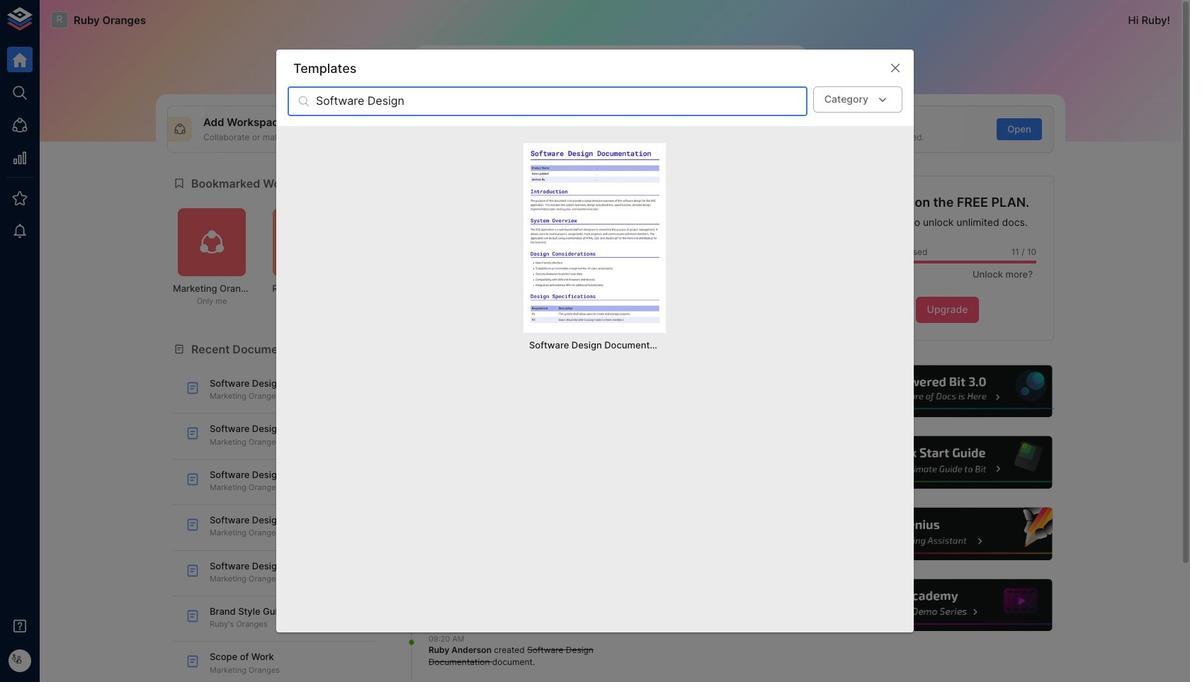 Task type: describe. For each thing, give the bounding box(es) containing it.
1 help image from the top
[[841, 363, 1054, 420]]

Search Templates... text field
[[316, 87, 808, 116]]

2 help image from the top
[[841, 435, 1054, 491]]

software design documentation image
[[529, 149, 660, 324]]

3 help image from the top
[[841, 506, 1054, 562]]



Task type: vqa. For each thing, say whether or not it's contained in the screenshot.
More
no



Task type: locate. For each thing, give the bounding box(es) containing it.
4 help image from the top
[[841, 578, 1054, 634]]

dialog
[[276, 50, 914, 633]]

help image
[[841, 363, 1054, 420], [841, 435, 1054, 491], [841, 506, 1054, 562], [841, 578, 1054, 634]]



